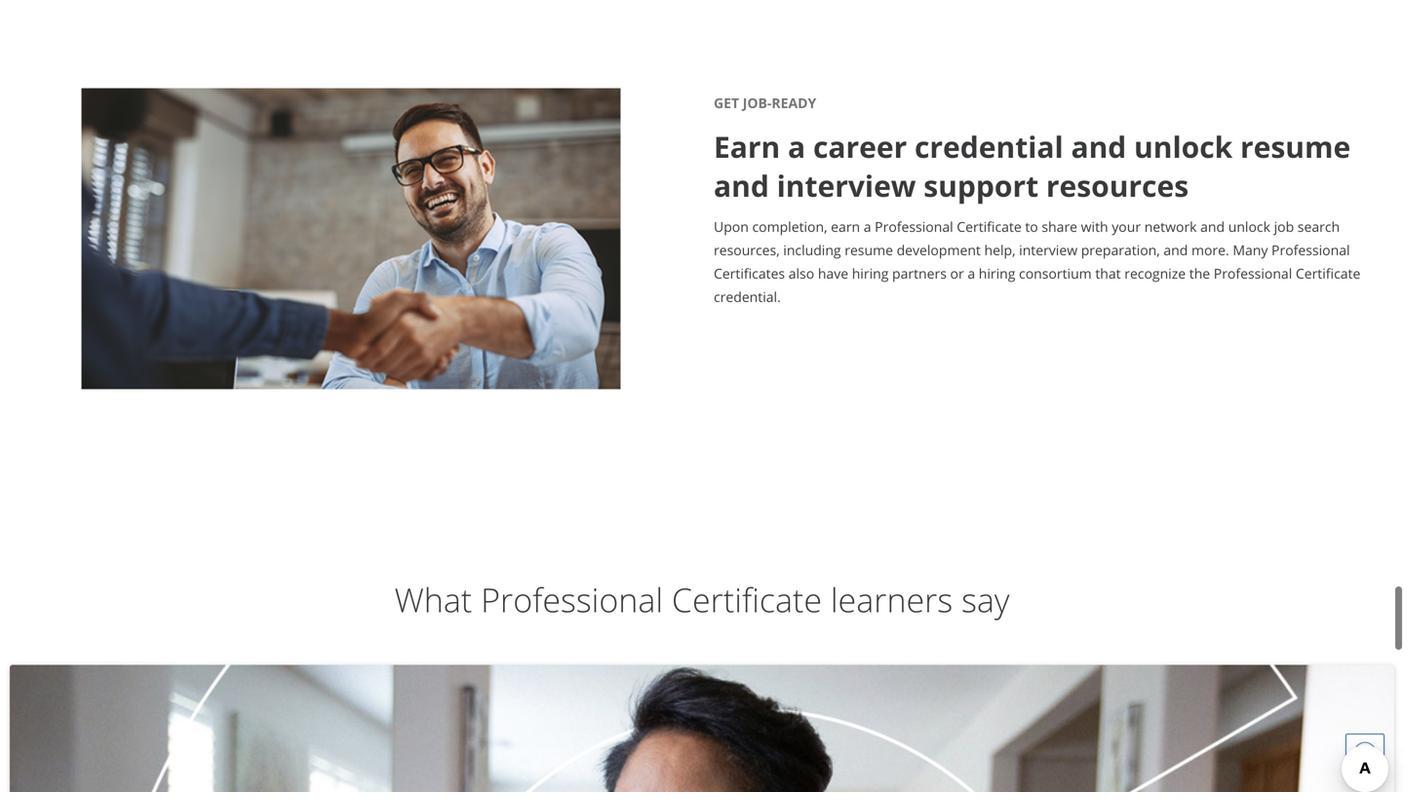 Task type: locate. For each thing, give the bounding box(es) containing it.
resume down earn at the right of the page
[[845, 241, 893, 259]]

your
[[1112, 217, 1141, 236]]

a right or
[[968, 264, 975, 283]]

a right earn at the right of the page
[[864, 217, 871, 236]]

development
[[897, 241, 981, 259]]

0 horizontal spatial hiring
[[852, 264, 889, 283]]

resume up job
[[1240, 127, 1351, 167]]

hiring right have
[[852, 264, 889, 283]]

unlock up the "network"
[[1134, 127, 1233, 167]]

0 horizontal spatial interview
[[777, 166, 916, 206]]

1 vertical spatial resume
[[845, 241, 893, 259]]

career
[[813, 127, 907, 167]]

say
[[961, 577, 1010, 622]]

0 vertical spatial certificate
[[957, 217, 1022, 236]]

a inside earn a career credential and unlock resume and interview support resources
[[788, 127, 806, 167]]

to
[[1025, 217, 1038, 236]]

2 vertical spatial certificate
[[672, 577, 822, 622]]

professional
[[875, 217, 953, 236], [1272, 241, 1350, 259], [1214, 264, 1292, 283], [481, 577, 663, 622]]

hiring
[[852, 264, 889, 283], [979, 264, 1015, 283]]

share
[[1042, 217, 1077, 236]]

2 horizontal spatial certificate
[[1296, 264, 1361, 283]]

2 horizontal spatial a
[[968, 264, 975, 283]]

2 hiring from the left
[[979, 264, 1015, 283]]

more.
[[1191, 241, 1229, 259]]

upon
[[714, 217, 749, 236]]

1 vertical spatial unlock
[[1228, 217, 1270, 236]]

network
[[1144, 217, 1197, 236]]

0 vertical spatial interview
[[777, 166, 916, 206]]

credential
[[915, 127, 1063, 167]]

earn
[[714, 127, 780, 167]]

unlock
[[1134, 127, 1233, 167], [1228, 217, 1270, 236]]

unlock up many
[[1228, 217, 1270, 236]]

resources,
[[714, 241, 780, 259]]

1 horizontal spatial interview
[[1019, 241, 1078, 259]]

1 horizontal spatial resume
[[1240, 127, 1351, 167]]

0 horizontal spatial resume
[[845, 241, 893, 259]]

interview inside earn a career credential and unlock resume and interview support resources
[[777, 166, 916, 206]]

0 vertical spatial unlock
[[1134, 127, 1233, 167]]

resume
[[1240, 127, 1351, 167], [845, 241, 893, 259]]

1 horizontal spatial certificate
[[957, 217, 1022, 236]]

a
[[788, 127, 806, 167], [864, 217, 871, 236], [968, 264, 975, 283]]

earn a career credential and unlock resume and interview support resources
[[714, 127, 1351, 206]]

0 horizontal spatial a
[[788, 127, 806, 167]]

and up with
[[1071, 127, 1126, 167]]

interview up earn at the right of the page
[[777, 166, 916, 206]]

1 horizontal spatial hiring
[[979, 264, 1015, 283]]

unlock inside upon completion, earn a professional certificate to share with your network and unlock job search resources, including resume development help, interview preparation, and more. many professional certificates also have hiring partners or a hiring consortium that recognize the professional certificate credential.
[[1228, 217, 1270, 236]]

a down ready at right top
[[788, 127, 806, 167]]

unlock inside earn a career credential and unlock resume and interview support resources
[[1134, 127, 1233, 167]]

1 vertical spatial interview
[[1019, 241, 1078, 259]]

interview inside upon completion, earn a professional certificate to share with your network and unlock job search resources, including resume development help, interview preparation, and more. many professional certificates also have hiring partners or a hiring consortium that recognize the professional certificate credential.
[[1019, 241, 1078, 259]]

certificates
[[714, 264, 785, 283]]

and down the "network"
[[1164, 241, 1188, 259]]

help center image
[[1353, 742, 1377, 765]]

with
[[1081, 217, 1108, 236]]

including
[[783, 241, 841, 259]]

preparation,
[[1081, 241, 1160, 259]]

interview up the consortium
[[1019, 241, 1078, 259]]

0 vertical spatial a
[[788, 127, 806, 167]]

upon completion, earn a professional certificate to share with your network and unlock job search resources, including resume development help, interview preparation, and more. many professional certificates also have hiring partners or a hiring consortium that recognize the professional certificate credential.
[[714, 217, 1361, 306]]

certificate
[[957, 217, 1022, 236], [1296, 264, 1361, 283], [672, 577, 822, 622]]

interview
[[777, 166, 916, 206], [1019, 241, 1078, 259]]

and
[[1071, 127, 1126, 167], [714, 166, 769, 206], [1200, 217, 1225, 236], [1164, 241, 1188, 259]]

hiring down help,
[[979, 264, 1015, 283]]

1 vertical spatial a
[[864, 217, 871, 236]]

support
[[924, 166, 1039, 206]]

completion,
[[752, 217, 827, 236]]

0 vertical spatial resume
[[1240, 127, 1351, 167]]



Task type: describe. For each thing, give the bounding box(es) containing it.
earn
[[831, 217, 860, 236]]

learners
[[831, 577, 953, 622]]

what
[[394, 577, 472, 622]]

ready
[[772, 93, 816, 112]]

job-
[[743, 93, 772, 112]]

the
[[1189, 264, 1210, 283]]

partners
[[892, 264, 947, 283]]

1 hiring from the left
[[852, 264, 889, 283]]

job
[[1274, 217, 1294, 236]]

resume inside upon completion, earn a professional certificate to share with your network and unlock job search resources, including resume development help, interview preparation, and more. many professional certificates also have hiring partners or a hiring consortium that recognize the professional certificate credential.
[[845, 241, 893, 259]]

0 horizontal spatial certificate
[[672, 577, 822, 622]]

credential.
[[714, 287, 781, 306]]

have
[[818, 264, 848, 283]]

or
[[950, 264, 964, 283]]

recognize
[[1124, 264, 1186, 283]]

and up upon
[[714, 166, 769, 206]]

and up more.
[[1200, 217, 1225, 236]]

1 vertical spatial certificate
[[1296, 264, 1361, 283]]

resume inside earn a career credential and unlock resume and interview support resources
[[1240, 127, 1351, 167]]

many
[[1233, 241, 1268, 259]]

search
[[1298, 217, 1340, 236]]

what professional certificate learners say
[[394, 577, 1010, 622]]

get job-ready
[[714, 93, 816, 112]]

that
[[1095, 264, 1121, 283]]

consortium
[[1019, 264, 1092, 283]]

1 horizontal spatial a
[[864, 217, 871, 236]]

also
[[789, 264, 814, 283]]

get
[[714, 93, 739, 112]]

help,
[[984, 241, 1016, 259]]

resources
[[1046, 166, 1189, 206]]

2 vertical spatial a
[[968, 264, 975, 283]]



Task type: vqa. For each thing, say whether or not it's contained in the screenshot.
the covers
no



